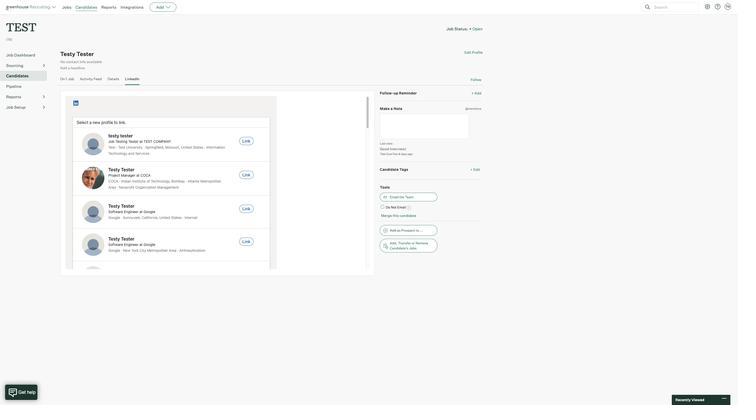 Task type: vqa. For each thing, say whether or not it's contained in the screenshot.
the top Edit
yes



Task type: describe. For each thing, give the bounding box(es) containing it.
greenhouse recruiting image
[[6, 4, 52, 10]]

tools
[[380, 185, 390, 189]]

email the team button
[[380, 193, 438, 202]]

td
[[726, 5, 730, 8]]

Do Not Email checkbox
[[381, 205, 384, 209]]

activity feed
[[80, 77, 102, 81]]

not
[[391, 205, 397, 209]]

1 horizontal spatial reports link
[[101, 5, 116, 10]]

edit profile
[[465, 50, 483, 55]]

job setup link
[[6, 104, 45, 110]]

merge this candidate
[[381, 213, 416, 218]]

configure image
[[705, 4, 711, 10]]

1 vertical spatial a
[[391, 106, 393, 111]]

note
[[394, 106, 403, 111]]

testy
[[60, 50, 75, 57]]

integrations link
[[121, 5, 144, 10]]

team
[[405, 195, 414, 199]]

open
[[473, 26, 483, 31]]

1
[[66, 77, 67, 81]]

8
[[399, 152, 401, 156]]

to
[[416, 228, 419, 232]]

jobs inside add, transfer or remove candidate's jobs
[[409, 246, 417, 250]]

+ add
[[472, 91, 482, 95]]

setup
[[14, 105, 26, 110]]

job setup
[[6, 105, 26, 110]]

+ edit
[[470, 167, 480, 172]]

remove
[[416, 241, 428, 245]]

on 1 job link
[[60, 77, 74, 84]]

activity feed link
[[80, 77, 102, 84]]

add inside button
[[390, 228, 396, 232]]

viewed
[[692, 398, 705, 402]]

add inside testy tester no contact info available add a headline
[[60, 66, 67, 70]]

contact
[[66, 60, 79, 64]]

tags
[[400, 167, 408, 172]]

...
[[420, 228, 423, 232]]

candidate
[[400, 213, 416, 218]]

email inside button
[[390, 195, 399, 199]]

add as prospect to ...
[[390, 228, 423, 232]]

+ for + edit
[[470, 167, 473, 172]]

add button
[[150, 3, 177, 12]]

pipeline
[[6, 84, 21, 89]]

on 1 job
[[60, 77, 74, 81]]

merge this candidate link
[[381, 213, 416, 218]]

merge
[[381, 213, 392, 218]]

add inside popup button
[[156, 5, 164, 10]]

+ add link
[[472, 91, 482, 96]]

job right 1
[[68, 77, 74, 81]]

integrations
[[121, 5, 144, 10]]

0 horizontal spatial edit
[[465, 50, 471, 55]]

available
[[87, 60, 102, 64]]

job for job dashboard
[[6, 53, 13, 58]]

dumtwo
[[386, 152, 398, 156]]

@mentions
[[465, 107, 482, 110]]

email the team
[[390, 195, 414, 199]]

follow link
[[471, 77, 482, 82]]

follow-
[[380, 91, 394, 95]]

recently
[[676, 398, 691, 402]]

info
[[80, 60, 86, 64]]

follow-up reminder
[[380, 91, 417, 95]]

ago
[[408, 152, 413, 156]]

do not email
[[386, 205, 406, 209]]

jobs link
[[62, 5, 71, 10]]

+ for + add
[[472, 91, 474, 95]]

pipeline link
[[6, 83, 45, 89]]

dashboard
[[14, 53, 35, 58]]

sourcing link
[[6, 62, 45, 69]]

candidate's
[[390, 246, 408, 250]]

job status:
[[446, 26, 468, 31]]

job for job status:
[[446, 26, 454, 31]]

recently viewed
[[676, 398, 705, 402]]

add, transfer or remove candidate's jobs button
[[380, 239, 438, 253]]

Search text field
[[653, 3, 694, 11]]

candidate
[[380, 167, 399, 172]]

job dashboard link
[[6, 52, 45, 58]]

(19)
[[6, 37, 12, 42]]



Task type: locate. For each thing, give the bounding box(es) containing it.
add
[[156, 5, 164, 10], [60, 66, 67, 70], [475, 91, 482, 95], [390, 228, 396, 232]]

1 vertical spatial reports
[[6, 94, 21, 99]]

job left setup
[[6, 105, 13, 110]]

td button
[[725, 4, 731, 10]]

note:
[[386, 142, 393, 145]]

0 vertical spatial jobs
[[62, 5, 71, 10]]

last note: good interview! test dumtwo               8 days               ago
[[380, 142, 413, 156]]

candidates down sourcing at the top left of page
[[6, 73, 29, 78]]

1 vertical spatial email
[[397, 205, 406, 209]]

make a note
[[380, 106, 403, 111]]

candidates
[[76, 5, 97, 10], [6, 73, 29, 78]]

reports
[[101, 5, 116, 10], [6, 94, 21, 99]]

details
[[108, 77, 119, 81]]

job dashboard
[[6, 53, 35, 58]]

email left the
[[390, 195, 399, 199]]

add as prospect to ... button
[[380, 225, 438, 236]]

interview!
[[390, 147, 406, 151]]

+ edit link
[[469, 166, 482, 173]]

job for job setup
[[6, 105, 13, 110]]

linkedin
[[125, 77, 140, 81]]

test
[[6, 19, 36, 34]]

1 horizontal spatial jobs
[[409, 246, 417, 250]]

a
[[68, 66, 70, 70], [391, 106, 393, 111]]

the
[[399, 195, 404, 199]]

reports link left 'integrations' link
[[101, 5, 116, 10]]

candidate tags
[[380, 167, 408, 172]]

feed
[[94, 77, 102, 81]]

follow
[[471, 77, 482, 82]]

test
[[380, 152, 386, 156]]

good
[[380, 147, 389, 151]]

sourcing
[[6, 63, 23, 68]]

do
[[386, 205, 390, 209]]

0 horizontal spatial a
[[68, 66, 70, 70]]

a left the note
[[391, 106, 393, 111]]

reports down pipeline
[[6, 94, 21, 99]]

tester
[[76, 50, 94, 57]]

email
[[390, 195, 399, 199], [397, 205, 406, 209]]

1 vertical spatial edit
[[474, 167, 480, 172]]

linkedin link
[[125, 77, 140, 84]]

job left the status:
[[446, 26, 454, 31]]

0 vertical spatial candidates link
[[76, 5, 97, 10]]

0 vertical spatial edit
[[465, 50, 471, 55]]

add, transfer or remove candidate's jobs
[[390, 241, 428, 250]]

candidates right the jobs link
[[76, 5, 97, 10]]

1 vertical spatial reports link
[[6, 94, 45, 100]]

1 vertical spatial candidates
[[6, 73, 29, 78]]

testy tester no contact info available add a headline
[[60, 50, 102, 70]]

0 vertical spatial email
[[390, 195, 399, 199]]

transfer
[[398, 241, 411, 245]]

job
[[446, 26, 454, 31], [6, 53, 13, 58], [68, 77, 74, 81], [6, 105, 13, 110]]

0 horizontal spatial candidates link
[[6, 73, 45, 79]]

test link
[[6, 14, 36, 35]]

0 horizontal spatial jobs
[[62, 5, 71, 10]]

0 vertical spatial reports
[[101, 5, 116, 10]]

up
[[394, 91, 398, 95]]

1 horizontal spatial edit
[[474, 167, 480, 172]]

jobs
[[62, 5, 71, 10], [409, 246, 417, 250]]

0 horizontal spatial reports
[[6, 94, 21, 99]]

candidates link down sourcing "link"
[[6, 73, 45, 79]]

a inside testy tester no contact info available add a headline
[[68, 66, 70, 70]]

add,
[[390, 241, 397, 245]]

status:
[[455, 26, 468, 31]]

1 vertical spatial candidates link
[[6, 73, 45, 79]]

@mentions link
[[465, 106, 482, 111]]

edit
[[465, 50, 471, 55], [474, 167, 480, 172]]

candidates link
[[76, 5, 97, 10], [6, 73, 45, 79]]

1 horizontal spatial candidates link
[[76, 5, 97, 10]]

no
[[60, 60, 65, 64]]

0 horizontal spatial candidates
[[6, 73, 29, 78]]

1 vertical spatial jobs
[[409, 246, 417, 250]]

0 vertical spatial candidates
[[76, 5, 97, 10]]

activity
[[80, 77, 93, 81]]

details link
[[108, 77, 119, 84]]

0 horizontal spatial reports link
[[6, 94, 45, 100]]

1 horizontal spatial reports
[[101, 5, 116, 10]]

1 horizontal spatial candidates
[[76, 5, 97, 10]]

job up sourcing at the top left of page
[[6, 53, 13, 58]]

candidates link right the jobs link
[[76, 5, 97, 10]]

headline
[[71, 66, 85, 70]]

0 vertical spatial a
[[68, 66, 70, 70]]

reports left 'integrations' link
[[101, 5, 116, 10]]

None text field
[[380, 114, 469, 139]]

1 horizontal spatial a
[[391, 106, 393, 111]]

profile
[[472, 50, 483, 55]]

reports link up job setup link
[[6, 94, 45, 100]]

this
[[393, 213, 399, 218]]

email right not
[[397, 205, 406, 209]]

last
[[380, 142, 386, 145]]

or
[[412, 241, 415, 245]]

reports link
[[101, 5, 116, 10], [6, 94, 45, 100]]

prospect
[[401, 228, 415, 232]]

edit profile link
[[465, 50, 483, 55]]

a down contact
[[68, 66, 70, 70]]

as
[[397, 228, 401, 232]]

make
[[380, 106, 390, 111]]

0 vertical spatial reports link
[[101, 5, 116, 10]]

days
[[401, 152, 407, 156]]

td button
[[724, 3, 732, 11]]

reminder
[[399, 91, 417, 95]]

on
[[60, 77, 65, 81]]

0 vertical spatial +
[[472, 91, 474, 95]]

1 vertical spatial +
[[470, 167, 473, 172]]



